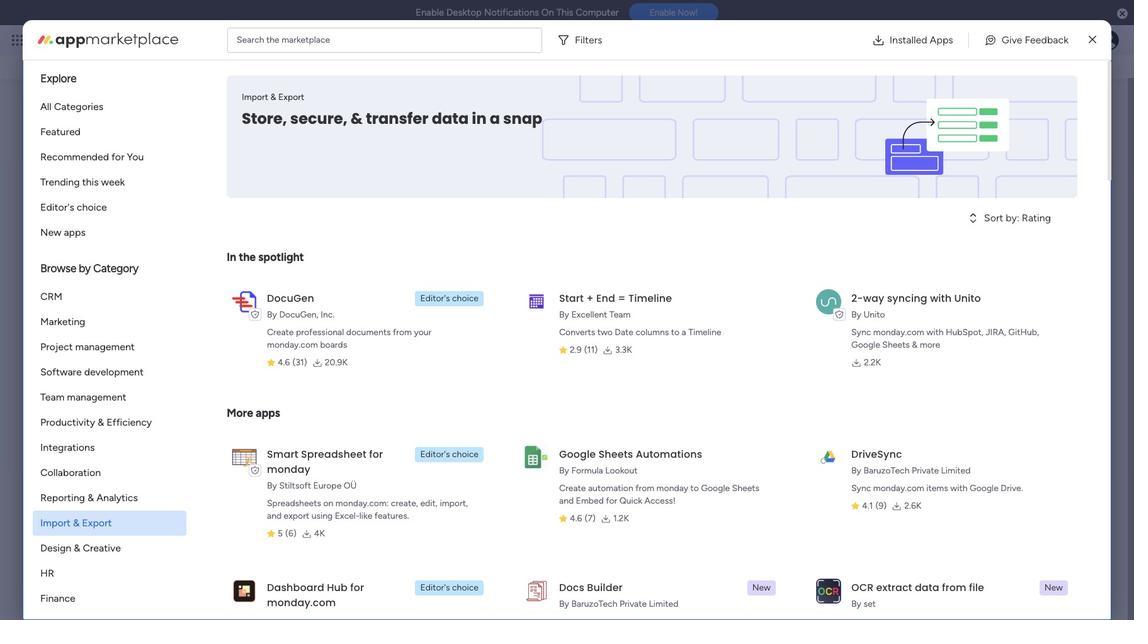 Task type: describe. For each thing, give the bounding box(es) containing it.
search the marketplace
[[237, 34, 330, 45]]

monday.com inside sync monday.com with hubspot, jira, github, google sheets & more
[[873, 328, 924, 338]]

& for import & export
[[73, 518, 80, 530]]

your down apps marketplace image
[[95, 56, 116, 68]]

monday.com:
[[336, 499, 389, 510]]

export for import & export
[[82, 518, 112, 530]]

import for import & export
[[40, 518, 71, 530]]

enable for enable desktop notifications on this computer
[[416, 7, 444, 18]]

main workspace
[[100, 513, 182, 527]]

kendall parks image
[[1099, 30, 1119, 50]]

sheets inside google sheets automations by formula lookout
[[599, 448, 633, 462]]

0 horizontal spatial main
[[100, 513, 124, 527]]

you
[[127, 151, 144, 163]]

boards,
[[150, 56, 184, 68]]

sheets inside create automation from monday to google sheets and embed for quick access!
[[732, 484, 760, 494]]

recommended for you
[[40, 151, 144, 163]]

in
[[227, 251, 236, 265]]

filters
[[575, 34, 602, 46]]

extract
[[876, 581, 912, 596]]

project
[[40, 341, 73, 353]]

roy
[[103, 344, 119, 356]]

enable now! button
[[629, 3, 719, 22]]

2.2k
[[864, 358, 881, 368]]

2.9
[[570, 345, 582, 356]]

and down 'see'
[[214, 56, 230, 68]]

and left start
[[240, 408, 256, 420]]

4.6 for 4.6 (31)
[[278, 358, 290, 368]]

4.6 (31)
[[278, 358, 307, 368]]

this
[[556, 7, 574, 18]]

and inside create automation from monday to google sheets and embed for quick access!
[[559, 496, 574, 507]]

private board image
[[56, 232, 70, 246]]

drive.
[[1001, 484, 1023, 494]]

enable for enable now!
[[650, 8, 676, 18]]

spotlight
[[258, 251, 304, 265]]

component image for work management
[[100, 531, 111, 542]]

learn inside getting started learn how monday.com works
[[964, 332, 985, 343]]

on
[[323, 499, 333, 510]]

installed apps
[[890, 34, 953, 46]]

roy mann nov 7
[[103, 344, 854, 363]]

import & export
[[40, 518, 112, 530]]

my workspaces
[[58, 475, 139, 489]]

workspace image
[[61, 512, 91, 543]]

quickly
[[25, 56, 59, 68]]

monday for create
[[657, 484, 688, 494]]

1 vertical spatial team
[[40, 392, 64, 404]]

drivesync by baruzotech private limited
[[852, 448, 971, 477]]

1 horizontal spatial timeline
[[688, 328, 721, 338]]

+
[[587, 292, 594, 306]]

20.9k
[[325, 358, 348, 368]]

visited
[[107, 105, 142, 119]]

ready-
[[921, 213, 951, 225]]

collaborating
[[282, 408, 342, 420]]

more
[[227, 407, 253, 421]]

sort
[[984, 212, 1004, 224]]

items
[[927, 484, 948, 494]]

1 image
[[950, 26, 962, 40]]

invite
[[135, 408, 161, 420]]

my
[[58, 475, 74, 489]]

create for create professional documents from your monday.com boards
[[267, 328, 294, 338]]

this
[[82, 176, 99, 188]]

spreadsheets
[[267, 499, 321, 510]]

dapulse close image
[[1117, 8, 1128, 20]]

quick inside 'button'
[[1033, 49, 1059, 61]]

work management > main workspace link
[[259, 130, 456, 271]]

by inside drivesync by baruzotech private limited
[[852, 466, 862, 477]]

monday.com inside dashboard hub for monday.com
[[267, 596, 336, 611]]

inbox
[[186, 56, 211, 68]]

all categories
[[40, 101, 103, 113]]

choice for docugen
[[452, 293, 479, 304]]

monday.com inside create professional documents from your monday.com boards
[[267, 340, 318, 351]]

import,
[[440, 499, 468, 510]]

editor's for smart spreadsheet for monday
[[420, 450, 450, 460]]

from inside create automation from monday to google sheets and embed for quick access!
[[636, 484, 654, 494]]

week
[[101, 176, 125, 188]]

1 vertical spatial a
[[682, 328, 686, 338]]

teammates
[[186, 408, 237, 420]]

see plans
[[220, 35, 258, 45]]

smart spreadsheet for monday
[[267, 448, 383, 477]]

main for component icon
[[364, 253, 383, 264]]

give feedback
[[939, 50, 1000, 61]]

for left you
[[111, 151, 124, 163]]

start + end = timeline by excellent team
[[559, 292, 672, 321]]

close my workspaces image
[[40, 475, 55, 490]]

work management > main workspace for component image in quick search results list box
[[72, 253, 219, 264]]

0 horizontal spatial baruzotech
[[571, 600, 618, 610]]

editor's for dashboard hub for monday.com
[[420, 583, 450, 594]]

with inside boost your workflow in minutes with ready-made templates
[[1066, 198, 1085, 210]]

by baruzotech private limited
[[559, 600, 679, 610]]

end
[[597, 292, 615, 306]]

search inside 'button'
[[1061, 49, 1093, 61]]

start
[[259, 408, 280, 420]]

> for component image in quick search results list box
[[147, 253, 153, 264]]

europe
[[313, 481, 342, 492]]

all
[[40, 101, 52, 113]]

monday.com up the 2.6k
[[873, 484, 924, 494]]

to for start + end = timeline
[[671, 328, 680, 338]]

docs
[[559, 581, 585, 596]]

help button
[[1027, 585, 1071, 606]]

sheets inside sync monday.com with hubspot, jira, github, google sheets & more
[[883, 340, 910, 351]]

by stiltsoft europe oü
[[267, 481, 357, 492]]

0 vertical spatial monday
[[56, 33, 99, 47]]

sort by: rating
[[984, 212, 1051, 224]]

from for ocr extract data from file
[[942, 581, 967, 596]]

from for create professional documents from your monday.com boards
[[393, 328, 412, 338]]

app logo image left dashboard
[[232, 579, 257, 604]]

team management
[[40, 392, 126, 404]]

efficiency
[[107, 417, 152, 429]]

now!
[[678, 8, 698, 18]]

learn & get inspired
[[914, 282, 1004, 293]]

export for import & export store, secure, & transfer data in a snap
[[278, 92, 304, 103]]

how
[[988, 332, 1004, 343]]

by inside google sheets automations by formula lookout
[[559, 466, 569, 477]]

workflow
[[973, 198, 1014, 210]]

trending
[[40, 176, 80, 188]]

work up recent
[[102, 33, 124, 47]]

by inside start + end = timeline by excellent team
[[559, 310, 569, 321]]

enable desktop notifications on this computer
[[416, 7, 619, 18]]

4.1 (9)
[[862, 501, 887, 512]]

installed apps button
[[862, 27, 963, 53]]

1 vertical spatial workspaces
[[77, 475, 139, 489]]

1 horizontal spatial workspaces
[[233, 56, 287, 68]]

builder
[[587, 581, 623, 596]]

create,
[[391, 499, 418, 510]]

help image
[[1055, 34, 1068, 47]]

enable now!
[[650, 8, 698, 18]]

inbox image
[[941, 34, 954, 47]]

recent
[[118, 56, 148, 68]]

sync for by
[[852, 484, 871, 494]]

v2 user feedback image
[[924, 49, 934, 63]]

more apps
[[227, 407, 280, 421]]

boost
[[921, 198, 948, 210]]

5
[[278, 529, 283, 540]]

main for component image in quick search results list box
[[155, 253, 174, 264]]

roy mann image
[[70, 345, 95, 370]]

software
[[40, 367, 82, 379]]

dashboard
[[267, 581, 324, 596]]

management right by
[[93, 253, 145, 264]]

0 vertical spatial unito
[[954, 292, 981, 306]]

snap
[[503, 108, 542, 129]]

1 vertical spatial limited
[[649, 600, 679, 610]]

spreadsheet
[[301, 448, 367, 462]]

app logo image left docugen
[[232, 290, 257, 315]]

new apps
[[40, 227, 86, 239]]

app logo image left "drivesync"
[[816, 446, 841, 471]]

4.6 (7)
[[570, 514, 596, 525]]

1 horizontal spatial data
[[915, 581, 940, 596]]

by docugen, inc.
[[267, 310, 335, 321]]

creative
[[83, 543, 121, 555]]

with right items
[[951, 484, 968, 494]]

banner logo image
[[833, 76, 1062, 198]]

smart
[[267, 448, 298, 462]]

0 vertical spatial search
[[237, 34, 264, 45]]

0 horizontal spatial private
[[620, 600, 647, 610]]

inc.
[[321, 310, 335, 321]]

new for docs builder
[[752, 583, 771, 594]]

app logo image left the docs
[[524, 579, 549, 604]]

your inside create professional documents from your monday.com boards
[[414, 328, 432, 338]]

quick search button
[[1012, 43, 1103, 68]]

getting
[[964, 318, 995, 329]]

to for google sheets automations
[[691, 484, 699, 494]]



Task type: vqa. For each thing, say whether or not it's contained in the screenshot.
welcome to my work feature image
no



Task type: locate. For each thing, give the bounding box(es) containing it.
by set
[[852, 600, 876, 610]]

editor's choice for dashboard hub for monday.com
[[420, 583, 479, 594]]

work management > main workspace down notes
[[72, 253, 219, 264]]

ocr extract data from file
[[852, 581, 984, 596]]

1 vertical spatial 4.6
[[570, 514, 582, 525]]

1 horizontal spatial enable
[[650, 8, 676, 18]]

0 horizontal spatial create
[[267, 328, 294, 338]]

new
[[40, 227, 61, 239], [752, 583, 771, 594], [1045, 583, 1063, 594]]

timeline right columns
[[688, 328, 721, 338]]

1 horizontal spatial apps
[[256, 407, 280, 421]]

on
[[541, 7, 554, 18]]

2 vertical spatial sheets
[[732, 484, 760, 494]]

1 vertical spatial search
[[1061, 49, 1093, 61]]

your inside boost your workflow in minutes with ready-made templates
[[950, 198, 970, 210]]

access
[[62, 56, 93, 68]]

inspired
[[968, 282, 1004, 293]]

0 vertical spatial to
[[671, 328, 680, 338]]

lottie animation element
[[558, 32, 911, 80]]

0 horizontal spatial workspaces
[[77, 475, 139, 489]]

2.9 (11)
[[570, 345, 598, 356]]

converts
[[559, 328, 595, 338]]

monday.com down dashboard
[[267, 596, 336, 611]]

export inside import & export store, secure, & transfer data in a snap
[[278, 92, 304, 103]]

0 horizontal spatial the
[[239, 251, 256, 265]]

quick search results list box
[[40, 120, 884, 287]]

& up design & creative
[[73, 518, 80, 530]]

by down "drivesync"
[[852, 466, 862, 477]]

category
[[93, 262, 139, 276]]

to right columns
[[671, 328, 680, 338]]

a inside import & export store, secure, & transfer data in a snap
[[490, 108, 500, 129]]

a right columns
[[682, 328, 686, 338]]

0 vertical spatial import
[[242, 92, 268, 103]]

from inside create professional documents from your monday.com boards
[[393, 328, 412, 338]]

0 vertical spatial workspaces
[[233, 56, 287, 68]]

the
[[266, 34, 279, 45], [239, 251, 256, 265]]

sync for way
[[852, 328, 871, 338]]

0 vertical spatial in
[[472, 108, 487, 129]]

2 horizontal spatial sheets
[[883, 340, 910, 351]]

0 horizontal spatial in
[[472, 108, 487, 129]]

monday up access at left top
[[56, 33, 99, 47]]

enable inside button
[[650, 8, 676, 18]]

import up design
[[40, 518, 71, 530]]

2 work management > main workspace from the left
[[281, 253, 428, 264]]

team inside start + end = timeline by excellent team
[[610, 310, 631, 321]]

editor's choice for smart spreadsheet for monday
[[420, 450, 479, 460]]

with right "minutes"
[[1066, 198, 1085, 210]]

management up quickly access your recent boards, inbox and workspaces
[[127, 33, 196, 47]]

1 horizontal spatial private
[[912, 466, 939, 477]]

0 vertical spatial from
[[393, 328, 412, 338]]

in inside boost your workflow in minutes with ready-made templates
[[1017, 198, 1025, 210]]

docugen
[[267, 292, 314, 306]]

mann
[[121, 344, 145, 356]]

app logo image left smart
[[232, 446, 257, 471]]

1 horizontal spatial team
[[610, 310, 631, 321]]

monday inside smart spreadsheet for monday
[[267, 463, 310, 477]]

apps marketplace image
[[38, 32, 178, 48]]

transfer
[[366, 108, 429, 129]]

the right in
[[239, 251, 256, 265]]

v2 bolt switch image
[[1022, 49, 1030, 63]]

create professional documents from your monday.com boards
[[267, 328, 432, 351]]

explore
[[40, 72, 76, 86]]

to down automations
[[691, 484, 699, 494]]

& for design & creative
[[74, 543, 80, 555]]

your up made
[[950, 198, 970, 210]]

0 vertical spatial 4.6
[[278, 358, 290, 368]]

design & creative
[[40, 543, 121, 555]]

2 sync from the top
[[852, 484, 871, 494]]

hubspot,
[[946, 328, 984, 338]]

0 horizontal spatial import
[[40, 518, 71, 530]]

2 > from the left
[[356, 253, 362, 264]]

0 horizontal spatial team
[[40, 392, 64, 404]]

export up store,
[[278, 92, 304, 103]]

give feedback button
[[974, 27, 1079, 53]]

(9)
[[876, 501, 887, 512]]

app logo image left start
[[524, 290, 549, 315]]

management up docugen
[[302, 253, 354, 264]]

quick up 1.2k
[[620, 496, 642, 507]]

data inside import & export store, secure, & transfer data in a snap
[[432, 108, 469, 129]]

monday inside create automation from monday to google sheets and embed for quick access!
[[657, 484, 688, 494]]

development
[[84, 367, 144, 379]]

formula
[[571, 466, 603, 477]]

& for learn & get inspired
[[942, 282, 948, 293]]

0 horizontal spatial a
[[490, 108, 500, 129]]

0 horizontal spatial unito
[[864, 310, 885, 321]]

& left efficiency
[[98, 417, 104, 429]]

1 horizontal spatial 4.6
[[570, 514, 582, 525]]

1 sync from the top
[[852, 328, 871, 338]]

and left "embed"
[[559, 496, 574, 507]]

create up "embed"
[[559, 484, 586, 494]]

give for give feedback
[[939, 50, 958, 61]]

1 vertical spatial in
[[1017, 198, 1025, 210]]

create down docugen,
[[267, 328, 294, 338]]

0 horizontal spatial 4.6
[[278, 358, 290, 368]]

main inside work management > main workspace 'link'
[[364, 253, 383, 264]]

app logo image left 2-
[[816, 290, 841, 315]]

search everything image
[[1027, 34, 1040, 47]]

& for reporting & analytics
[[87, 493, 94, 504]]

1 vertical spatial baruzotech
[[571, 600, 618, 610]]

hub
[[327, 581, 348, 596]]

monday.com
[[873, 328, 924, 338], [1007, 332, 1058, 343], [267, 340, 318, 351], [873, 484, 924, 494], [267, 596, 336, 611]]

2 horizontal spatial monday
[[657, 484, 688, 494]]

work down main workspace
[[115, 531, 136, 542]]

component image up creative
[[100, 531, 111, 542]]

1 vertical spatial give
[[939, 50, 958, 61]]

2 horizontal spatial main
[[364, 253, 383, 264]]

0 horizontal spatial >
[[147, 253, 153, 264]]

import
[[242, 92, 268, 103], [40, 518, 71, 530]]

using
[[312, 511, 333, 522]]

limited inside drivesync by baruzotech private limited
[[941, 466, 971, 477]]

to inside create automation from monday to google sheets and embed for quick access!
[[691, 484, 699, 494]]

recommended
[[40, 151, 109, 163]]

workspaces down plans
[[233, 56, 287, 68]]

0 horizontal spatial new
[[40, 227, 61, 239]]

by
[[267, 310, 277, 321], [559, 310, 569, 321], [852, 310, 862, 321], [559, 466, 569, 477], [852, 466, 862, 477], [267, 481, 277, 492], [559, 600, 569, 610], [852, 600, 862, 610]]

for inside create automation from monday to google sheets and embed for quick access!
[[606, 496, 617, 507]]

workspace inside work management > main workspace 'link'
[[385, 253, 428, 264]]

monday.com down the started
[[1007, 332, 1058, 343]]

import inside import & export store, secure, & transfer data in a snap
[[242, 92, 268, 103]]

& up store,
[[271, 92, 276, 103]]

1 horizontal spatial a
[[682, 328, 686, 338]]

work inside 'link'
[[281, 253, 300, 264]]

1 horizontal spatial work management > main workspace
[[281, 253, 428, 264]]

app logo image left ocr at the right
[[816, 579, 841, 604]]

by left set
[[852, 600, 862, 610]]

4.6 left (7)
[[570, 514, 582, 525]]

sheets
[[883, 340, 910, 351], [599, 448, 633, 462], [732, 484, 760, 494]]

search right 'see'
[[237, 34, 264, 45]]

1 vertical spatial private
[[620, 600, 647, 610]]

google
[[852, 340, 880, 351], [559, 448, 596, 462], [701, 484, 730, 494], [970, 484, 999, 494]]

quick search
[[1033, 49, 1093, 61]]

0 horizontal spatial work management > main workspace
[[72, 253, 219, 264]]

1 vertical spatial sheets
[[599, 448, 633, 462]]

1 horizontal spatial quick
[[1033, 49, 1059, 61]]

by down 2-
[[852, 310, 862, 321]]

for right the hub
[[350, 581, 364, 596]]

1 horizontal spatial >
[[356, 253, 362, 264]]

1 vertical spatial from
[[636, 484, 654, 494]]

import up store,
[[242, 92, 268, 103]]

app logo image
[[232, 290, 257, 315], [524, 290, 549, 315], [816, 290, 841, 315], [232, 446, 257, 471], [524, 446, 549, 471], [816, 446, 841, 471], [232, 579, 257, 604], [524, 579, 549, 604], [816, 579, 841, 604]]

apps for new apps
[[64, 227, 86, 239]]

getting started element
[[914, 305, 1103, 356]]

1 vertical spatial import
[[40, 518, 71, 530]]

plans
[[237, 35, 258, 45]]

google inside google sheets automations by formula lookout
[[559, 448, 596, 462]]

baruzotech down "drivesync"
[[864, 466, 910, 477]]

give for give feedback
[[1002, 34, 1023, 46]]

google down automations
[[701, 484, 730, 494]]

& for productivity & efficiency
[[98, 417, 104, 429]]

& inside sync monday.com with hubspot, jira, github, google sheets & more
[[912, 340, 918, 351]]

team down software
[[40, 392, 64, 404]]

& right design
[[74, 543, 80, 555]]

docs builder
[[559, 581, 623, 596]]

in the spotlight
[[227, 251, 304, 265]]

1 horizontal spatial to
[[691, 484, 699, 494]]

0 horizontal spatial timeline
[[629, 292, 672, 306]]

productivity
[[40, 417, 95, 429]]

date
[[615, 328, 634, 338]]

google inside sync monday.com with hubspot, jira, github, google sheets & more
[[852, 340, 880, 351]]

automations
[[636, 448, 702, 462]]

7
[[849, 352, 854, 363]]

0 vertical spatial apps
[[64, 227, 86, 239]]

analytics
[[96, 493, 138, 504]]

> inside 'link'
[[356, 253, 362, 264]]

sync up the 7
[[852, 328, 871, 338]]

from right the "documents"
[[393, 328, 412, 338]]

0 vertical spatial team
[[610, 310, 631, 321]]

monday
[[56, 33, 99, 47], [267, 463, 310, 477], [657, 484, 688, 494]]

for inside smart spreadsheet for monday
[[369, 448, 383, 462]]

0 horizontal spatial export
[[82, 518, 112, 530]]

1 horizontal spatial in
[[1017, 198, 1025, 210]]

2 vertical spatial from
[[942, 581, 967, 596]]

by left formula
[[559, 466, 569, 477]]

editor's for docugen
[[420, 293, 450, 304]]

2 horizontal spatial from
[[942, 581, 967, 596]]

by
[[79, 262, 91, 276]]

more
[[920, 340, 940, 351]]

& right secure,
[[351, 108, 363, 129]]

timeline right "="
[[629, 292, 672, 306]]

for inside dashboard hub for monday.com
[[350, 581, 364, 596]]

1 vertical spatial data
[[915, 581, 940, 596]]

new for ocr extract data from file
[[1045, 583, 1063, 594]]

the for spotlight
[[239, 251, 256, 265]]

component image
[[56, 252, 67, 263], [100, 531, 111, 542]]

1 vertical spatial learn
[[964, 332, 985, 343]]

in inside import & export store, secure, & transfer data in a snap
[[472, 108, 487, 129]]

1 vertical spatial timeline
[[688, 328, 721, 338]]

google left the drive.
[[970, 484, 999, 494]]

productivity & efficiency
[[40, 417, 152, 429]]

1 vertical spatial quick
[[620, 496, 642, 507]]

0 vertical spatial a
[[490, 108, 500, 129]]

4.6
[[278, 358, 290, 368], [570, 514, 582, 525]]

1.2k
[[613, 514, 629, 525]]

data right extract
[[915, 581, 940, 596]]

embed
[[576, 496, 604, 507]]

and inside spreadsheets on monday.com: create, edit, import, and export using excel-like features.
[[267, 511, 282, 522]]

sync monday.com items with google drive.
[[852, 484, 1023, 494]]

0 horizontal spatial data
[[432, 108, 469, 129]]

1 vertical spatial component image
[[100, 531, 111, 542]]

& for import & export store, secure, & transfer data in a snap
[[271, 92, 276, 103]]

(11)
[[584, 345, 598, 356]]

docugen,
[[279, 310, 319, 321]]

work management > main workspace
[[72, 253, 219, 264], [281, 253, 428, 264]]

google inside create automation from monday to google sheets and embed for quick access!
[[701, 484, 730, 494]]

component image inside quick search results list box
[[56, 252, 67, 263]]

by down the docs
[[559, 600, 569, 610]]

1 horizontal spatial give
[[1002, 34, 1023, 46]]

work management > main workspace for component icon
[[281, 253, 428, 264]]

2 horizontal spatial new
[[1045, 583, 1063, 594]]

1 horizontal spatial the
[[266, 34, 279, 45]]

1 horizontal spatial new
[[752, 583, 771, 594]]

templates image image
[[925, 100, 1091, 186]]

sync monday.com with hubspot, jira, github, google sheets & more
[[852, 328, 1039, 351]]

0 vertical spatial private
[[912, 466, 939, 477]]

1 vertical spatial unito
[[864, 310, 885, 321]]

apps right more
[[256, 407, 280, 421]]

work management > main workspace inside work management > main workspace 'link'
[[281, 253, 428, 264]]

4.6 for 4.6 (7)
[[570, 514, 582, 525]]

(7)
[[585, 514, 596, 525]]

trending this week
[[40, 176, 125, 188]]

0 horizontal spatial give
[[939, 50, 958, 61]]

give down inbox icon
[[939, 50, 958, 61]]

1 horizontal spatial main
[[155, 253, 174, 264]]

start
[[559, 292, 584, 306]]

1 horizontal spatial learn
[[964, 332, 985, 343]]

component image for work management > main workspace
[[56, 252, 67, 263]]

1 horizontal spatial search
[[1061, 49, 1093, 61]]

5 (6)
[[278, 529, 297, 540]]

1 vertical spatial export
[[82, 518, 112, 530]]

1 horizontal spatial monday
[[267, 463, 310, 477]]

1 horizontal spatial import
[[242, 92, 268, 103]]

featured
[[40, 126, 81, 138]]

give inside button
[[1002, 34, 1023, 46]]

monday.com inside getting started learn how monday.com works
[[1007, 332, 1058, 343]]

give up v2 bolt switch "image" at the right top of page
[[1002, 34, 1023, 46]]

1 vertical spatial monday
[[267, 463, 310, 477]]

with inside sync monday.com with hubspot, jira, github, google sheets & more
[[927, 328, 944, 338]]

dapulse x slim image
[[1089, 32, 1096, 48]]

with inside 2-way syncing with unito by unito
[[930, 292, 952, 306]]

works
[[1060, 332, 1083, 343]]

your right the "documents"
[[414, 328, 432, 338]]

from up access!
[[636, 484, 654, 494]]

1 vertical spatial create
[[559, 484, 586, 494]]

get
[[950, 282, 966, 293]]

with up more
[[927, 328, 944, 338]]

workspaces up 'analytics'
[[77, 475, 139, 489]]

apps for more apps
[[256, 407, 280, 421]]

1 vertical spatial sync
[[852, 484, 871, 494]]

1 vertical spatial the
[[239, 251, 256, 265]]

1 vertical spatial apps
[[256, 407, 280, 421]]

way
[[863, 292, 885, 306]]

browse
[[40, 262, 76, 276]]

notes
[[74, 232, 102, 244]]

app logo image left formula
[[524, 446, 549, 471]]

monday for smart
[[267, 463, 310, 477]]

1 horizontal spatial baruzotech
[[864, 466, 910, 477]]

invite members image
[[969, 34, 981, 47]]

0 horizontal spatial from
[[393, 328, 412, 338]]

1 horizontal spatial create
[[559, 484, 586, 494]]

editor's choice for docugen
[[420, 293, 479, 304]]

work management > main workspace up inc.
[[281, 253, 428, 264]]

sync up 4.1
[[852, 484, 871, 494]]

work right component icon
[[281, 253, 300, 264]]

enable left the desktop
[[416, 7, 444, 18]]

apps
[[930, 34, 953, 46]]

choice for smart spreadsheet for monday
[[452, 450, 479, 460]]

& left get
[[942, 282, 948, 293]]

4.6 left (31)
[[278, 358, 290, 368]]

a left snap on the top of page
[[490, 108, 500, 129]]

quick down feedback
[[1033, 49, 1059, 61]]

private inside drivesync by baruzotech private limited
[[912, 466, 939, 477]]

with right syncing
[[930, 292, 952, 306]]

quick inside create automation from monday to google sheets and embed for quick access!
[[620, 496, 642, 507]]

1 work management > main workspace from the left
[[72, 253, 219, 264]]

close recently visited image
[[40, 105, 55, 120]]

by inside 2-way syncing with unito by unito
[[852, 310, 862, 321]]

enable left now!
[[650, 8, 676, 18]]

0 horizontal spatial search
[[237, 34, 264, 45]]

0 horizontal spatial monday
[[56, 33, 99, 47]]

4.1
[[862, 501, 873, 512]]

finance
[[40, 593, 75, 605]]

apps image
[[996, 34, 1009, 47]]

oü
[[344, 481, 357, 492]]

notifications
[[484, 7, 539, 18]]

0 vertical spatial quick
[[1033, 49, 1059, 61]]

notifications image
[[913, 34, 926, 47]]

timeline inside start + end = timeline by excellent team
[[629, 292, 672, 306]]

create inside create automation from monday to google sheets and embed for quick access!
[[559, 484, 586, 494]]

monday up access!
[[657, 484, 688, 494]]

google up the '2.2k'
[[852, 340, 880, 351]]

0 vertical spatial create
[[267, 328, 294, 338]]

the right plans
[[266, 34, 279, 45]]

sync inside sync monday.com with hubspot, jira, github, google sheets & more
[[852, 328, 871, 338]]

the for marketplace
[[266, 34, 279, 45]]

by down docugen
[[267, 310, 277, 321]]

workspace
[[176, 253, 219, 264], [385, 253, 428, 264], [127, 513, 182, 527]]

create inside create professional documents from your monday.com boards
[[267, 328, 294, 338]]

select product image
[[11, 34, 24, 47]]

management up productivity & efficiency
[[67, 392, 126, 404]]

file
[[969, 581, 984, 596]]

timeline
[[629, 292, 672, 306], [688, 328, 721, 338]]

monday down smart
[[267, 463, 310, 477]]

baruzotech inside drivesync by baruzotech private limited
[[864, 466, 910, 477]]

baruzotech down docs builder
[[571, 600, 618, 610]]

by left stiltsoft
[[267, 481, 277, 492]]

editor's
[[40, 202, 74, 214], [420, 293, 450, 304], [420, 450, 450, 460], [420, 583, 450, 594]]

for down automation
[[606, 496, 617, 507]]

choice for dashboard hub for monday.com
[[452, 583, 479, 594]]

with
[[1066, 198, 1085, 210], [930, 292, 952, 306], [927, 328, 944, 338], [951, 484, 968, 494]]

data
[[432, 108, 469, 129], [915, 581, 940, 596]]

two
[[597, 328, 613, 338]]

invite your teammates and start collaborating
[[135, 408, 342, 420]]

marketing
[[40, 316, 85, 328]]

management inside 'link'
[[302, 253, 354, 264]]

by down start
[[559, 310, 569, 321]]

learn left get
[[914, 282, 939, 293]]

private up sync monday.com items with google drive.
[[912, 466, 939, 477]]

1 horizontal spatial component image
[[100, 531, 111, 542]]

create for create automation from monday to google sheets and embed for quick access!
[[559, 484, 586, 494]]

& down my workspaces
[[87, 493, 94, 504]]

and up 5 at the left bottom of page
[[267, 511, 282, 522]]

export up creative
[[82, 518, 112, 530]]

1 horizontal spatial sheets
[[732, 484, 760, 494]]

2 vertical spatial monday
[[657, 484, 688, 494]]

0 horizontal spatial learn
[[914, 282, 939, 293]]

component image
[[265, 252, 276, 263]]

your right invite
[[163, 408, 184, 420]]

import for import & export store, secure, & transfer data in a snap
[[242, 92, 268, 103]]

see
[[220, 35, 235, 45]]

> for component icon
[[356, 253, 362, 264]]

management down main workspace
[[138, 531, 194, 542]]

recently visited
[[58, 105, 142, 119]]

0 vertical spatial baruzotech
[[864, 466, 910, 477]]

data right transfer
[[432, 108, 469, 129]]

in up sort by: rating
[[1017, 198, 1025, 210]]

0 vertical spatial data
[[432, 108, 469, 129]]

monday.com down 2-way syncing with unito by unito
[[873, 328, 924, 338]]

0 vertical spatial learn
[[914, 282, 939, 293]]

give feedback
[[1002, 34, 1069, 46]]

filters button
[[552, 27, 613, 53]]

set
[[864, 600, 876, 610]]

export
[[284, 511, 309, 522]]

0 horizontal spatial to
[[671, 328, 680, 338]]

management up development
[[75, 341, 135, 353]]

automation
[[588, 484, 633, 494]]

1 horizontal spatial export
[[278, 92, 304, 103]]

search down help icon
[[1061, 49, 1093, 61]]

team down "="
[[610, 310, 631, 321]]

learn down getting
[[964, 332, 985, 343]]

1 > from the left
[[147, 253, 153, 264]]

work down notes
[[72, 253, 91, 264]]

1 horizontal spatial limited
[[941, 466, 971, 477]]



